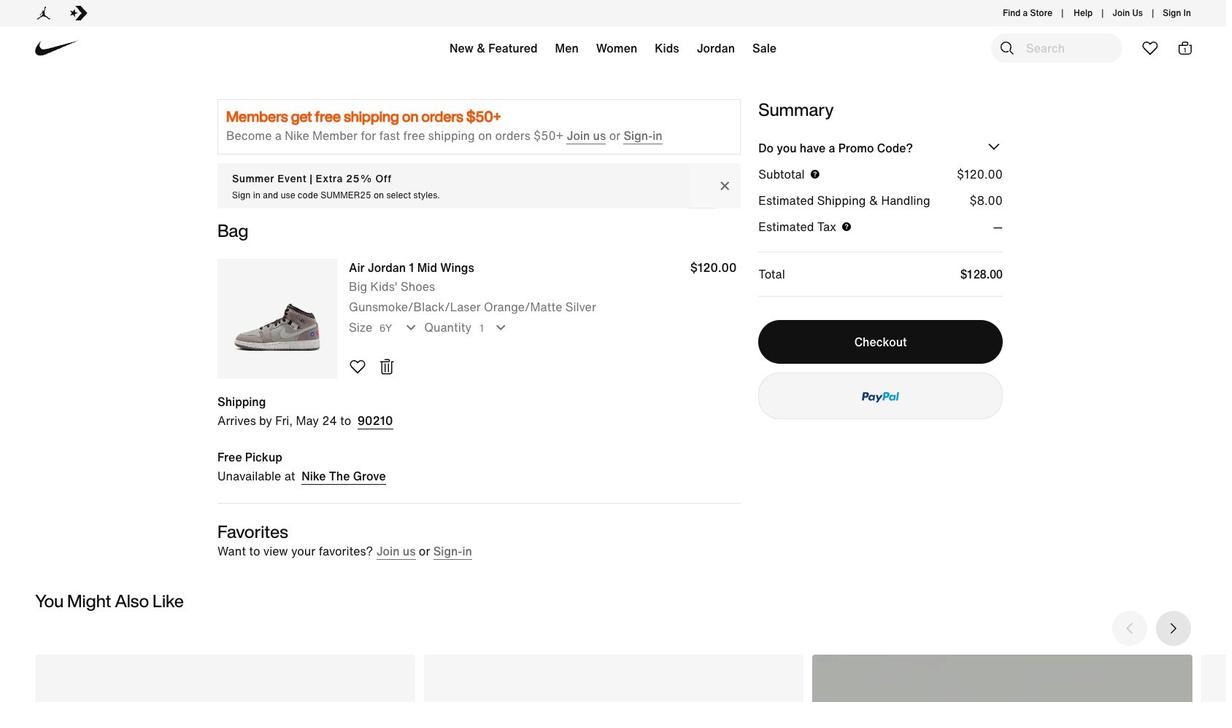 Task type: describe. For each thing, give the bounding box(es) containing it.
nike home page image
[[28, 20, 85, 77]]

remove image
[[378, 358, 396, 376]]

jordan image
[[35, 4, 53, 22]]

converse image
[[70, 4, 88, 22]]

Enter a Promo Code text field
[[759, 170, 930, 197]]

women's shoes image
[[812, 656, 1192, 703]]



Task type: locate. For each thing, give the bounding box(es) containing it.
Search Products text field
[[991, 34, 1122, 63]]

move to favorites image
[[349, 358, 366, 376]]

air jordan 1 mid wings image
[[217, 259, 337, 379]]

menu bar
[[248, 29, 978, 73]]

favorites image
[[1141, 39, 1159, 57]]

open search modal image
[[998, 39, 1016, 57]]

paypal image
[[862, 392, 899, 403]]

training ankle socks (6 pairs) image
[[35, 656, 415, 703]]



Task type: vqa. For each thing, say whether or not it's contained in the screenshot.
Women's Shoes image
yes



